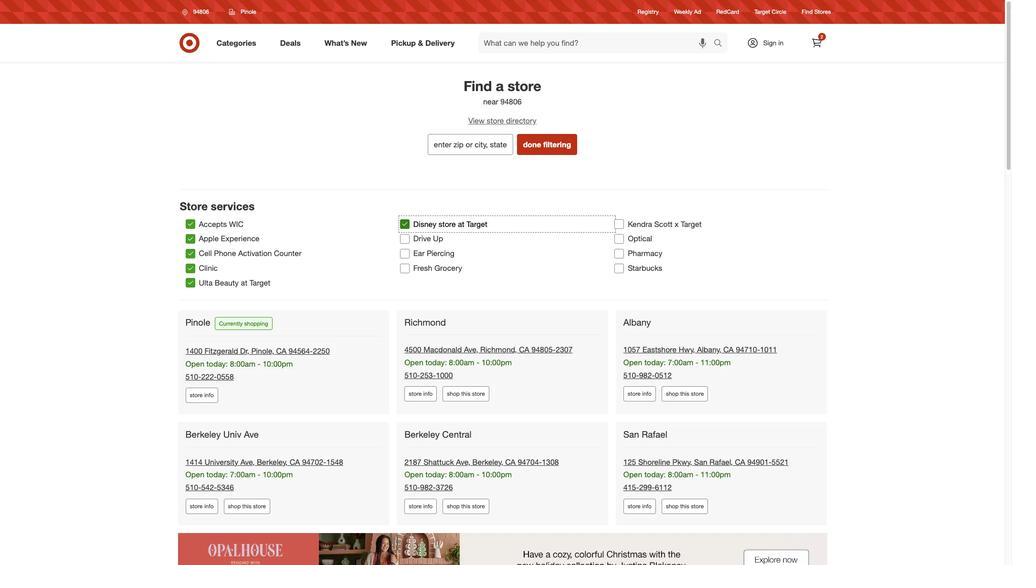 Task type: vqa. For each thing, say whether or not it's contained in the screenshot.
bottommost item
no



Task type: describe. For each thing, give the bounding box(es) containing it.
shopping
[[244, 320, 268, 328]]

wic
[[229, 219, 244, 229]]

store info link for pinole
[[186, 388, 218, 404]]

ave, for richmond
[[464, 345, 478, 355]]

ca for pinole
[[276, 347, 287, 356]]

enter
[[434, 140, 452, 149]]

target for kendra scott x target
[[681, 219, 702, 229]]

store info link for san rafael
[[624, 500, 656, 515]]

currently shopping
[[219, 320, 268, 328]]

advertisement region
[[178, 534, 827, 566]]

store down 415-
[[628, 503, 641, 511]]

pickup & delivery
[[391, 38, 455, 48]]

today: for albany
[[645, 358, 666, 368]]

berkeley, for berkeley central
[[473, 458, 503, 467]]

what's
[[325, 38, 349, 48]]

shop this store for san rafael
[[666, 503, 704, 511]]

store down 1057 eastshore hwy, albany, ca 94710-1011 open today: 7:00am - 11:00pm 510-982-0512
[[691, 391, 704, 398]]

415-299-6112 link
[[624, 483, 672, 493]]

target for ulta beauty at target
[[250, 278, 270, 288]]

today: inside 125 shoreline pkwy, san rafael, ca 94901-5521 open today: 8:00am - 11:00pm 415-299-6112
[[645, 471, 666, 480]]

Kendra Scott x Target checkbox
[[615, 220, 624, 229]]

8:00am inside 125 shoreline pkwy, san rafael, ca 94901-5521 open today: 8:00am - 11:00pm 415-299-6112
[[668, 471, 694, 480]]

find stores
[[802, 8, 831, 15]]

registry
[[638, 8, 659, 15]]

san rafael
[[624, 430, 668, 441]]

&
[[418, 38, 423, 48]]

find for a
[[464, 77, 492, 95]]

store info link for berkeley univ ave
[[186, 500, 218, 515]]

0512
[[655, 371, 672, 380]]

shoreline
[[638, 458, 671, 467]]

510- for pinole
[[186, 372, 201, 382]]

shop for berkeley univ ave
[[228, 503, 241, 511]]

shop this store for berkeley central
[[447, 503, 485, 511]]

target circle
[[755, 8, 787, 15]]

10:00pm for pinole
[[263, 359, 293, 369]]

near
[[483, 97, 498, 107]]

1400 fitzgerald dr, pinole, ca 94564-2250 open today: 8:00am - 10:00pm 510-222-0558
[[186, 347, 330, 382]]

albany
[[624, 317, 651, 328]]

shop for richmond
[[447, 391, 460, 398]]

open for berkeley univ ave
[[186, 471, 204, 480]]

weekly ad
[[674, 8, 701, 15]]

enter zip or city, state button
[[428, 134, 513, 155]]

125
[[624, 458, 636, 467]]

1414
[[186, 458, 203, 467]]

apple experience
[[199, 234, 260, 244]]

510-982-3726 link
[[405, 483, 453, 493]]

11:00pm inside 1057 eastshore hwy, albany, ca 94710-1011 open today: 7:00am - 11:00pm 510-982-0512
[[701, 358, 731, 368]]

what's new
[[325, 38, 367, 48]]

ca for berkeley central
[[505, 458, 516, 467]]

ulta beauty at target
[[199, 278, 270, 288]]

510- for berkeley univ ave
[[186, 483, 201, 493]]

1400
[[186, 347, 203, 356]]

1414 university ave, berkeley, ca 94702-1548 link
[[186, 458, 343, 467]]

berkeley for berkeley central
[[405, 430, 440, 441]]

piercing
[[427, 249, 455, 258]]

94704-
[[518, 458, 542, 467]]

2187 shattuck ave, berkeley, ca 94704-1308 link
[[405, 458, 559, 467]]

ave
[[244, 430, 259, 441]]

redcard link
[[717, 8, 739, 16]]

510-253-1000 link
[[405, 371, 453, 380]]

125 shoreline pkwy, san rafael, ca 94901-5521 link
[[624, 458, 789, 467]]

x
[[675, 219, 679, 229]]

fresh grocery
[[413, 264, 462, 273]]

94806 inside dropdown button
[[193, 8, 209, 15]]

Clinic checkbox
[[186, 264, 195, 273]]

pharmacy
[[628, 249, 663, 258]]

shop this store for albany
[[666, 391, 704, 398]]

1308
[[542, 458, 559, 467]]

kendra
[[628, 219, 652, 229]]

shattuck
[[424, 458, 454, 467]]

albany link
[[624, 317, 653, 328]]

search
[[709, 39, 732, 49]]

info for richmond
[[423, 391, 433, 398]]

125 shoreline pkwy, san rafael, ca 94901-5521 open today: 8:00am - 11:00pm 415-299-6112
[[624, 458, 789, 493]]

pkwy,
[[673, 458, 692, 467]]

store info for albany
[[628, 391, 652, 398]]

4500 macdonald ave, richmond, ca 94805-2307 link
[[405, 345, 573, 355]]

shop this store button for berkeley univ ave
[[224, 500, 270, 515]]

2250
[[313, 347, 330, 356]]

2
[[821, 34, 823, 40]]

1057
[[624, 345, 641, 355]]

- for berkeley central
[[477, 471, 480, 480]]

Ear Piercing checkbox
[[400, 249, 410, 259]]

ave, for berkeley central
[[456, 458, 470, 467]]

state
[[490, 140, 507, 149]]

accepts wic
[[199, 219, 244, 229]]

fitzgerald
[[205, 347, 238, 356]]

5346
[[217, 483, 234, 493]]

- inside 125 shoreline pkwy, san rafael, ca 94901-5521 open today: 8:00am - 11:00pm 415-299-6112
[[696, 471, 699, 480]]

94806 inside find a store near 94806
[[501, 97, 522, 107]]

Drive Up checkbox
[[400, 234, 410, 244]]

open for albany
[[624, 358, 643, 368]]

rafael
[[642, 430, 668, 441]]

cell phone activation counter
[[199, 249, 302, 258]]

scott
[[654, 219, 673, 229]]

1011
[[760, 345, 777, 355]]

0 vertical spatial san
[[624, 430, 639, 441]]

store inside group
[[439, 219, 456, 229]]

982- for berkeley central
[[420, 483, 436, 493]]

- for richmond
[[477, 358, 480, 368]]

drive
[[413, 234, 431, 244]]

1414 university ave, berkeley, ca 94702-1548 open today: 7:00am - 10:00pm 510-542-5346
[[186, 458, 343, 493]]

510-542-5346 link
[[186, 483, 234, 493]]

pickup & delivery link
[[383, 32, 467, 53]]

view store directory
[[469, 116, 537, 126]]

sign
[[763, 39, 777, 47]]

this for berkeley univ ave
[[242, 503, 252, 511]]

view
[[469, 116, 485, 126]]

weekly ad link
[[674, 8, 701, 16]]

ca for berkeley univ ave
[[290, 458, 300, 467]]

phone
[[214, 249, 236, 258]]

directory
[[506, 116, 537, 126]]

shop this store for berkeley univ ave
[[228, 503, 266, 511]]

at for store
[[458, 219, 465, 229]]

store down '542-'
[[190, 503, 203, 511]]

222-
[[201, 372, 217, 382]]

target circle link
[[755, 8, 787, 16]]

berkeley univ ave link
[[186, 430, 261, 441]]

activation
[[238, 249, 272, 258]]

today: for berkeley central
[[426, 471, 447, 480]]

94805-
[[532, 345, 556, 355]]

store right view
[[487, 116, 504, 126]]

Optical checkbox
[[615, 234, 624, 244]]

this for berkeley central
[[461, 503, 471, 511]]

grocery
[[435, 264, 462, 273]]



Task type: locate. For each thing, give the bounding box(es) containing it.
store info for berkeley univ ave
[[190, 503, 214, 511]]

ave, left 'richmond,'
[[464, 345, 478, 355]]

ave, inside 2187 shattuck ave, berkeley, ca 94704-1308 open today: 8:00am - 10:00pm 510-982-3726
[[456, 458, 470, 467]]

shop down 1000
[[447, 391, 460, 398]]

up
[[433, 234, 443, 244]]

kendra scott x target
[[628, 219, 702, 229]]

this down 125 shoreline pkwy, san rafael, ca 94901-5521 open today: 8:00am - 11:00pm 415-299-6112
[[680, 503, 690, 511]]

open inside 125 shoreline pkwy, san rafael, ca 94901-5521 open today: 8:00am - 11:00pm 415-299-6112
[[624, 471, 643, 480]]

today: inside 2187 shattuck ave, berkeley, ca 94704-1308 open today: 8:00am - 10:00pm 510-982-3726
[[426, 471, 447, 480]]

10:00pm inside 1414 university ave, berkeley, ca 94702-1548 open today: 7:00am - 10:00pm 510-542-5346
[[263, 471, 293, 480]]

today: down the shattuck
[[426, 471, 447, 480]]

ca right pinole,
[[276, 347, 287, 356]]

ca left 94702-
[[290, 458, 300, 467]]

11:00pm inside 125 shoreline pkwy, san rafael, ca 94901-5521 open today: 8:00am - 11:00pm 415-299-6112
[[701, 471, 731, 480]]

0 vertical spatial 94806
[[193, 8, 209, 15]]

open inside 1414 university ave, berkeley, ca 94702-1548 open today: 7:00am - 10:00pm 510-542-5346
[[186, 471, 204, 480]]

- inside 1057 eastshore hwy, albany, ca 94710-1011 open today: 7:00am - 11:00pm 510-982-0512
[[696, 358, 699, 368]]

1 11:00pm from the top
[[701, 358, 731, 368]]

0 horizontal spatial san
[[624, 430, 639, 441]]

- down 125 shoreline pkwy, san rafael, ca 94901-5521 link
[[696, 471, 699, 480]]

at right beauty
[[241, 278, 247, 288]]

info down '542-'
[[204, 503, 214, 511]]

this down 4500 macdonald ave, richmond, ca 94805-2307 open today: 8:00am - 10:00pm 510-253-1000
[[461, 391, 471, 398]]

info for berkeley central
[[423, 503, 433, 511]]

ca inside 1057 eastshore hwy, albany, ca 94710-1011 open today: 7:00am - 11:00pm 510-982-0512
[[724, 345, 734, 355]]

drive up
[[413, 234, 443, 244]]

1 horizontal spatial berkeley,
[[473, 458, 503, 467]]

Starbucks checkbox
[[615, 264, 624, 273]]

0 horizontal spatial 982-
[[420, 483, 436, 493]]

services
[[211, 200, 255, 213]]

store info down 510-982-0512 link
[[628, 391, 652, 398]]

3726
[[436, 483, 453, 493]]

982- down the shattuck
[[420, 483, 436, 493]]

7:00am for albany
[[668, 358, 694, 368]]

today: down university on the left bottom
[[207, 471, 228, 480]]

store info link for richmond
[[405, 387, 437, 402]]

ca left 94704-
[[505, 458, 516, 467]]

982-
[[639, 371, 655, 380], [420, 483, 436, 493]]

shop down the 6112
[[666, 503, 679, 511]]

berkeley central link
[[405, 430, 474, 441]]

1 vertical spatial pinole
[[186, 317, 210, 328]]

0558
[[217, 372, 234, 382]]

1 vertical spatial find
[[464, 77, 492, 95]]

510- down 2187
[[405, 483, 420, 493]]

today: for berkeley univ ave
[[207, 471, 228, 480]]

store services group
[[186, 217, 829, 291]]

store info link down 253-
[[405, 387, 437, 402]]

this down 1057 eastshore hwy, albany, ca 94710-1011 open today: 7:00am - 11:00pm 510-982-0512
[[680, 391, 690, 398]]

8:00am for richmond
[[449, 358, 475, 368]]

open for richmond
[[405, 358, 423, 368]]

- inside 2187 shattuck ave, berkeley, ca 94704-1308 open today: 8:00am - 10:00pm 510-982-3726
[[477, 471, 480, 480]]

store down 2187 shattuck ave, berkeley, ca 94704-1308 open today: 8:00am - 10:00pm 510-982-3726
[[472, 503, 485, 511]]

1 berkeley from the left
[[186, 430, 221, 441]]

find up near
[[464, 77, 492, 95]]

pinole up categories link
[[241, 8, 256, 15]]

1057 eastshore hwy, albany, ca 94710-1011 open today: 7:00am - 11:00pm 510-982-0512
[[624, 345, 777, 380]]

store down 510-982-3726 link
[[409, 503, 422, 511]]

1 vertical spatial 7:00am
[[230, 471, 256, 480]]

1 vertical spatial 11:00pm
[[701, 471, 731, 480]]

categories link
[[208, 32, 268, 53]]

510- for albany
[[624, 371, 639, 380]]

1 horizontal spatial 982-
[[639, 371, 655, 380]]

registry link
[[638, 8, 659, 16]]

8:00am for berkeley central
[[449, 471, 475, 480]]

shop this store button for richmond
[[443, 387, 489, 402]]

stores
[[815, 8, 831, 15]]

today: down eastshore
[[645, 358, 666, 368]]

shop this store down 0512
[[666, 391, 704, 398]]

at right disney
[[458, 219, 465, 229]]

shop down 3726
[[447, 503, 460, 511]]

open inside 2187 shattuck ave, berkeley, ca 94704-1308 open today: 8:00am - 10:00pm 510-982-3726
[[405, 471, 423, 480]]

- for albany
[[696, 358, 699, 368]]

ca right albany,
[[724, 345, 734, 355]]

shop for san rafael
[[666, 503, 679, 511]]

open down 1057 at the bottom right of page
[[624, 358, 643, 368]]

at
[[458, 219, 465, 229], [241, 278, 247, 288]]

- down 4500 macdonald ave, richmond, ca 94805-2307 link
[[477, 358, 480, 368]]

redcard
[[717, 8, 739, 15]]

7:00am up 5346
[[230, 471, 256, 480]]

filtering
[[543, 140, 571, 149]]

10:00pm down 1414 university ave, berkeley, ca 94702-1548 link
[[263, 471, 293, 480]]

store down 1414 university ave, berkeley, ca 94702-1548 open today: 7:00am - 10:00pm 510-542-5346
[[253, 503, 266, 511]]

store down 125 shoreline pkwy, san rafael, ca 94901-5521 open today: 8:00am - 11:00pm 415-299-6112
[[691, 503, 704, 511]]

berkeley up 1414
[[186, 430, 221, 441]]

ca for albany
[[724, 345, 734, 355]]

Disney store at Target checkbox
[[400, 220, 410, 229]]

city,
[[475, 140, 488, 149]]

1 horizontal spatial at
[[458, 219, 465, 229]]

or
[[466, 140, 473, 149]]

info for pinole
[[204, 392, 214, 399]]

zip
[[454, 140, 464, 149]]

94564-
[[289, 347, 313, 356]]

shop this store button down 5346
[[224, 500, 270, 515]]

pinole button
[[223, 3, 263, 21]]

info down 299-
[[642, 503, 652, 511]]

store down 510-982-0512 link
[[628, 391, 641, 398]]

299-
[[639, 483, 655, 493]]

berkeley for berkeley univ ave
[[186, 430, 221, 441]]

10:00pm down 'richmond,'
[[482, 358, 512, 368]]

ear piercing
[[413, 249, 455, 258]]

store info for pinole
[[190, 392, 214, 399]]

1 horizontal spatial san
[[694, 458, 708, 467]]

store info for richmond
[[409, 391, 433, 398]]

8:00am up 1000
[[449, 358, 475, 368]]

deals link
[[272, 32, 313, 53]]

- down 1400 fitzgerald dr, pinole, ca 94564-2250 link
[[258, 359, 261, 369]]

What can we help you find? suggestions appear below search field
[[478, 32, 716, 53]]

7:00am for berkeley univ ave
[[230, 471, 256, 480]]

shop this store button down 0512
[[662, 387, 708, 402]]

10:00pm for berkeley central
[[482, 471, 512, 480]]

982- inside 1057 eastshore hwy, albany, ca 94710-1011 open today: 7:00am - 11:00pm 510-982-0512
[[639, 371, 655, 380]]

0 horizontal spatial berkeley,
[[257, 458, 288, 467]]

ulta
[[199, 278, 213, 288]]

Fresh Grocery checkbox
[[400, 264, 410, 273]]

search button
[[709, 32, 732, 55]]

510- inside 4500 macdonald ave, richmond, ca 94805-2307 open today: 8:00am - 10:00pm 510-253-1000
[[405, 371, 420, 380]]

store down 222-
[[190, 392, 203, 399]]

ca inside 4500 macdonald ave, richmond, ca 94805-2307 open today: 8:00am - 10:00pm 510-253-1000
[[519, 345, 530, 355]]

94806
[[193, 8, 209, 15], [501, 97, 522, 107]]

berkeley, for berkeley univ ave
[[257, 458, 288, 467]]

8:00am up 3726
[[449, 471, 475, 480]]

510- down 1414
[[186, 483, 201, 493]]

store info for san rafael
[[628, 503, 652, 511]]

- for berkeley univ ave
[[258, 471, 261, 480]]

shop this store down 3726
[[447, 503, 485, 511]]

store down 4500 macdonald ave, richmond, ca 94805-2307 open today: 8:00am - 10:00pm 510-253-1000
[[472, 391, 485, 398]]

ca for richmond
[[519, 345, 530, 355]]

shop this store button for berkeley central
[[443, 500, 489, 515]]

shop for berkeley central
[[447, 503, 460, 511]]

store info down 510-982-3726 link
[[409, 503, 433, 511]]

university
[[205, 458, 238, 467]]

counter
[[274, 249, 302, 258]]

pinole up 1400
[[186, 317, 210, 328]]

Pharmacy checkbox
[[615, 249, 624, 259]]

today: for pinole
[[207, 359, 228, 369]]

4500
[[405, 345, 422, 355]]

10:00pm down 2187 shattuck ave, berkeley, ca 94704-1308 'link'
[[482, 471, 512, 480]]

today: inside 1414 university ave, berkeley, ca 94702-1548 open today: 7:00am - 10:00pm 510-542-5346
[[207, 471, 228, 480]]

ca inside 1400 fitzgerald dr, pinole, ca 94564-2250 open today: 8:00am - 10:00pm 510-222-0558
[[276, 347, 287, 356]]

510-982-0512 link
[[624, 371, 672, 380]]

2 link
[[806, 32, 827, 53]]

- down 2187 shattuck ave, berkeley, ca 94704-1308 'link'
[[477, 471, 480, 480]]

today: inside 1057 eastshore hwy, albany, ca 94710-1011 open today: 7:00am - 11:00pm 510-982-0512
[[645, 358, 666, 368]]

store info link down 510-982-0512 link
[[624, 387, 656, 402]]

this down 1414 university ave, berkeley, ca 94702-1548 open today: 7:00am - 10:00pm 510-542-5346
[[242, 503, 252, 511]]

0 vertical spatial 982-
[[639, 371, 655, 380]]

982- down eastshore
[[639, 371, 655, 380]]

shop down 0512
[[666, 391, 679, 398]]

find for stores
[[802, 8, 813, 15]]

target for disney store at target
[[467, 219, 488, 229]]

0 vertical spatial find
[[802, 8, 813, 15]]

open
[[405, 358, 423, 368], [624, 358, 643, 368], [186, 359, 204, 369], [186, 471, 204, 480], [405, 471, 423, 480], [624, 471, 643, 480]]

berkeley, down 'ave'
[[257, 458, 288, 467]]

11:00pm down albany,
[[701, 358, 731, 368]]

1 horizontal spatial 7:00am
[[668, 358, 694, 368]]

store info link for albany
[[624, 387, 656, 402]]

store info link for berkeley central
[[405, 500, 437, 515]]

find inside find a store near 94806
[[464, 77, 492, 95]]

0 horizontal spatial berkeley
[[186, 430, 221, 441]]

1 horizontal spatial berkeley
[[405, 430, 440, 441]]

ave, inside 1414 university ave, berkeley, ca 94702-1548 open today: 7:00am - 10:00pm 510-542-5346
[[241, 458, 255, 467]]

store
[[508, 77, 541, 95], [487, 116, 504, 126], [439, 219, 456, 229], [409, 391, 422, 398], [472, 391, 485, 398], [628, 391, 641, 398], [691, 391, 704, 398], [190, 392, 203, 399], [190, 503, 203, 511], [253, 503, 266, 511], [409, 503, 422, 511], [472, 503, 485, 511], [628, 503, 641, 511], [691, 503, 704, 511]]

open inside 1057 eastshore hwy, albany, ca 94710-1011 open today: 7:00am - 11:00pm 510-982-0512
[[624, 358, 643, 368]]

94806 left pinole dropdown button
[[193, 8, 209, 15]]

san inside 125 shoreline pkwy, san rafael, ca 94901-5521 open today: 8:00am - 11:00pm 415-299-6112
[[694, 458, 708, 467]]

- inside 1400 fitzgerald dr, pinole, ca 94564-2250 open today: 8:00am - 10:00pm 510-222-0558
[[258, 359, 261, 369]]

optical
[[628, 234, 652, 244]]

Cell Phone Activation Counter checkbox
[[186, 249, 195, 259]]

ave,
[[464, 345, 478, 355], [241, 458, 255, 467], [456, 458, 470, 467]]

510- inside 1057 eastshore hwy, albany, ca 94710-1011 open today: 7:00am - 11:00pm 510-982-0512
[[624, 371, 639, 380]]

510- for berkeley central
[[405, 483, 420, 493]]

shop this store for richmond
[[447, 391, 485, 398]]

berkeley, inside 1414 university ave, berkeley, ca 94702-1548 open today: 7:00am - 10:00pm 510-542-5346
[[257, 458, 288, 467]]

1 vertical spatial 94806
[[501, 97, 522, 107]]

542-
[[201, 483, 217, 493]]

0 horizontal spatial at
[[241, 278, 247, 288]]

info for san rafael
[[642, 503, 652, 511]]

richmond
[[405, 317, 446, 328]]

10:00pm for berkeley univ ave
[[263, 471, 293, 480]]

6112
[[655, 483, 672, 493]]

ave, inside 4500 macdonald ave, richmond, ca 94805-2307 open today: 8:00am - 10:00pm 510-253-1000
[[464, 345, 478, 355]]

info for albany
[[642, 391, 652, 398]]

10:00pm down pinole,
[[263, 359, 293, 369]]

1 vertical spatial 982-
[[420, 483, 436, 493]]

510- for richmond
[[405, 371, 420, 380]]

2 11:00pm from the top
[[701, 471, 731, 480]]

berkeley central
[[405, 430, 472, 441]]

info down 510-982-3726 link
[[423, 503, 433, 511]]

shop this store down 1000
[[447, 391, 485, 398]]

eastshore
[[643, 345, 677, 355]]

categories
[[217, 38, 256, 48]]

94702-
[[302, 458, 326, 467]]

Accepts WIC checkbox
[[186, 220, 195, 229]]

info down 253-
[[423, 391, 433, 398]]

- inside 1414 university ave, berkeley, ca 94702-1548 open today: 7:00am - 10:00pm 510-542-5346
[[258, 471, 261, 480]]

find a store near 94806
[[464, 77, 541, 107]]

Apple Experience checkbox
[[186, 234, 195, 244]]

510- inside 2187 shattuck ave, berkeley, ca 94704-1308 open today: 8:00am - 10:00pm 510-982-3726
[[405, 483, 420, 493]]

info for berkeley univ ave
[[204, 503, 214, 511]]

store info down 222-
[[190, 392, 214, 399]]

open for berkeley central
[[405, 471, 423, 480]]

7:00am inside 1414 university ave, berkeley, ca 94702-1548 open today: 7:00am - 10:00pm 510-542-5346
[[230, 471, 256, 480]]

pinole,
[[251, 347, 274, 356]]

shop down 5346
[[228, 503, 241, 511]]

11:00pm
[[701, 358, 731, 368], [701, 471, 731, 480]]

delivery
[[425, 38, 455, 48]]

8:00am down pkwy,
[[668, 471, 694, 480]]

4500 macdonald ave, richmond, ca 94805-2307 open today: 8:00am - 10:00pm 510-253-1000
[[405, 345, 573, 380]]

2187
[[405, 458, 422, 467]]

open down 4500
[[405, 358, 423, 368]]

982- for albany
[[639, 371, 655, 380]]

store up up
[[439, 219, 456, 229]]

today: down fitzgerald
[[207, 359, 228, 369]]

find
[[802, 8, 813, 15], [464, 77, 492, 95]]

- for pinole
[[258, 359, 261, 369]]

this for albany
[[680, 391, 690, 398]]

10:00pm for richmond
[[482, 358, 512, 368]]

1 vertical spatial san
[[694, 458, 708, 467]]

ca inside 1414 university ave, berkeley, ca 94702-1548 open today: 7:00am - 10:00pm 510-542-5346
[[290, 458, 300, 467]]

store down 253-
[[409, 391, 422, 398]]

510- inside 1414 university ave, berkeley, ca 94702-1548 open today: 7:00am - 10:00pm 510-542-5346
[[186, 483, 201, 493]]

8:00am inside 2187 shattuck ave, berkeley, ca 94704-1308 open today: 8:00am - 10:00pm 510-982-3726
[[449, 471, 475, 480]]

94901-
[[748, 458, 772, 467]]

0 vertical spatial pinole
[[241, 8, 256, 15]]

this down 2187 shattuck ave, berkeley, ca 94704-1308 open today: 8:00am - 10:00pm 510-982-3726
[[461, 503, 471, 511]]

Ulta Beauty at Target checkbox
[[186, 279, 195, 288]]

510- inside 1400 fitzgerald dr, pinole, ca 94564-2250 open today: 8:00am - 10:00pm 510-222-0558
[[186, 372, 201, 382]]

berkeley, inside 2187 shattuck ave, berkeley, ca 94704-1308 open today: 8:00am - 10:00pm 510-982-3726
[[473, 458, 503, 467]]

dr,
[[240, 347, 249, 356]]

7:00am down hwy, on the bottom
[[668, 358, 694, 368]]

shop this store button for albany
[[662, 387, 708, 402]]

open down 2187
[[405, 471, 423, 480]]

store info down '542-'
[[190, 503, 214, 511]]

2187 shattuck ave, berkeley, ca 94704-1308 open today: 8:00am - 10:00pm 510-982-3726
[[405, 458, 559, 493]]

415-
[[624, 483, 639, 493]]

shop this store button down 1000
[[443, 387, 489, 402]]

0 horizontal spatial 7:00am
[[230, 471, 256, 480]]

today: inside 1400 fitzgerald dr, pinole, ca 94564-2250 open today: 8:00am - 10:00pm 510-222-0558
[[207, 359, 228, 369]]

0 vertical spatial at
[[458, 219, 465, 229]]

today: down shoreline
[[645, 471, 666, 480]]

berkeley univ ave
[[186, 430, 259, 441]]

find stores link
[[802, 8, 831, 16]]

new
[[351, 38, 367, 48]]

2 berkeley from the left
[[405, 430, 440, 441]]

0 horizontal spatial 94806
[[193, 8, 209, 15]]

- inside 4500 macdonald ave, richmond, ca 94805-2307 open today: 8:00am - 10:00pm 510-253-1000
[[477, 358, 480, 368]]

store right a
[[508, 77, 541, 95]]

ca inside 2187 shattuck ave, berkeley, ca 94704-1308 open today: 8:00am - 10:00pm 510-982-3726
[[505, 458, 516, 467]]

what's new link
[[316, 32, 379, 53]]

today: down macdonald
[[426, 358, 447, 368]]

done filtering button
[[517, 134, 577, 155]]

shop this store down the 6112
[[666, 503, 704, 511]]

8:00am inside 1400 fitzgerald dr, pinole, ca 94564-2250 open today: 8:00am - 10:00pm 510-222-0558
[[230, 359, 256, 369]]

at for beauty
[[241, 278, 247, 288]]

7:00am inside 1057 eastshore hwy, albany, ca 94710-1011 open today: 7:00am - 11:00pm 510-982-0512
[[668, 358, 694, 368]]

fresh
[[413, 264, 432, 273]]

san left 'rafael'
[[624, 430, 639, 441]]

10:00pm inside 2187 shattuck ave, berkeley, ca 94704-1308 open today: 8:00am - 10:00pm 510-982-3726
[[482, 471, 512, 480]]

- down 1057 eastshore hwy, albany, ca 94710-1011 link
[[696, 358, 699, 368]]

shop for albany
[[666, 391, 679, 398]]

store info down 253-
[[409, 391, 433, 398]]

0 vertical spatial 7:00am
[[668, 358, 694, 368]]

open down 1400
[[186, 359, 204, 369]]

clinic
[[199, 264, 218, 273]]

open inside 4500 macdonald ave, richmond, ca 94805-2307 open today: 8:00am - 10:00pm 510-253-1000
[[405, 358, 423, 368]]

shop this store down 5346
[[228, 503, 266, 511]]

10:00pm inside 4500 macdonald ave, richmond, ca 94805-2307 open today: 8:00am - 10:00pm 510-253-1000
[[482, 358, 512, 368]]

today: for richmond
[[426, 358, 447, 368]]

1 horizontal spatial pinole
[[241, 8, 256, 15]]

in
[[779, 39, 784, 47]]

target inside target circle link
[[755, 8, 770, 15]]

this for san rafael
[[680, 503, 690, 511]]

2 berkeley, from the left
[[473, 458, 503, 467]]

11:00pm down rafael,
[[701, 471, 731, 480]]

pinole inside dropdown button
[[241, 8, 256, 15]]

8:00am down dr,
[[230, 359, 256, 369]]

510-222-0558 link
[[186, 372, 234, 382]]

berkeley, left 94704-
[[473, 458, 503, 467]]

store info down 299-
[[628, 503, 652, 511]]

this for richmond
[[461, 391, 471, 398]]

0 horizontal spatial pinole
[[186, 317, 210, 328]]

store info for berkeley central
[[409, 503, 433, 511]]

shop this store button for san rafael
[[662, 500, 708, 515]]

1 berkeley, from the left
[[257, 458, 288, 467]]

8:00am inside 4500 macdonald ave, richmond, ca 94805-2307 open today: 8:00am - 10:00pm 510-253-1000
[[449, 358, 475, 368]]

94806 button
[[176, 3, 219, 21]]

san rafael link
[[624, 430, 669, 441]]

this
[[461, 391, 471, 398], [680, 391, 690, 398], [242, 503, 252, 511], [461, 503, 471, 511], [680, 503, 690, 511]]

target
[[755, 8, 770, 15], [467, 219, 488, 229], [681, 219, 702, 229], [250, 278, 270, 288]]

open up 415-
[[624, 471, 643, 480]]

a
[[496, 77, 504, 95]]

8:00am for pinole
[[230, 359, 256, 369]]

shop this store button down the 6112
[[662, 500, 708, 515]]

0 horizontal spatial find
[[464, 77, 492, 95]]

shop this store button down 3726
[[443, 500, 489, 515]]

hwy,
[[679, 345, 695, 355]]

store inside find a store near 94806
[[508, 77, 541, 95]]

open inside 1400 fitzgerald dr, pinole, ca 94564-2250 open today: 8:00am - 10:00pm 510-222-0558
[[186, 359, 204, 369]]

ad
[[694, 8, 701, 15]]

ca inside 125 shoreline pkwy, san rafael, ca 94901-5521 open today: 8:00am - 11:00pm 415-299-6112
[[735, 458, 745, 467]]

1 horizontal spatial find
[[802, 8, 813, 15]]

ave, right the shattuck
[[456, 458, 470, 467]]

store info link down 222-
[[186, 388, 218, 404]]

0 vertical spatial 11:00pm
[[701, 358, 731, 368]]

store info link down 299-
[[624, 500, 656, 515]]

982- inside 2187 shattuck ave, berkeley, ca 94704-1308 open today: 8:00am - 10:00pm 510-982-3726
[[420, 483, 436, 493]]

open for pinole
[[186, 359, 204, 369]]

10:00pm inside 1400 fitzgerald dr, pinole, ca 94564-2250 open today: 8:00am - 10:00pm 510-222-0558
[[263, 359, 293, 369]]

experience
[[221, 234, 260, 244]]

- down 1414 university ave, berkeley, ca 94702-1548 link
[[258, 471, 261, 480]]

510- down 1057 at the bottom right of page
[[624, 371, 639, 380]]

store info link down '542-'
[[186, 500, 218, 515]]

today: inside 4500 macdonald ave, richmond, ca 94805-2307 open today: 8:00am - 10:00pm 510-253-1000
[[426, 358, 447, 368]]

1 horizontal spatial 94806
[[501, 97, 522, 107]]

cell
[[199, 249, 212, 258]]

510- down 1400
[[186, 372, 201, 382]]

univ
[[223, 430, 241, 441]]

1 vertical spatial at
[[241, 278, 247, 288]]

1400 fitzgerald dr, pinole, ca 94564-2250 link
[[186, 347, 330, 356]]

accepts
[[199, 219, 227, 229]]

ave, for berkeley univ ave
[[241, 458, 255, 467]]



